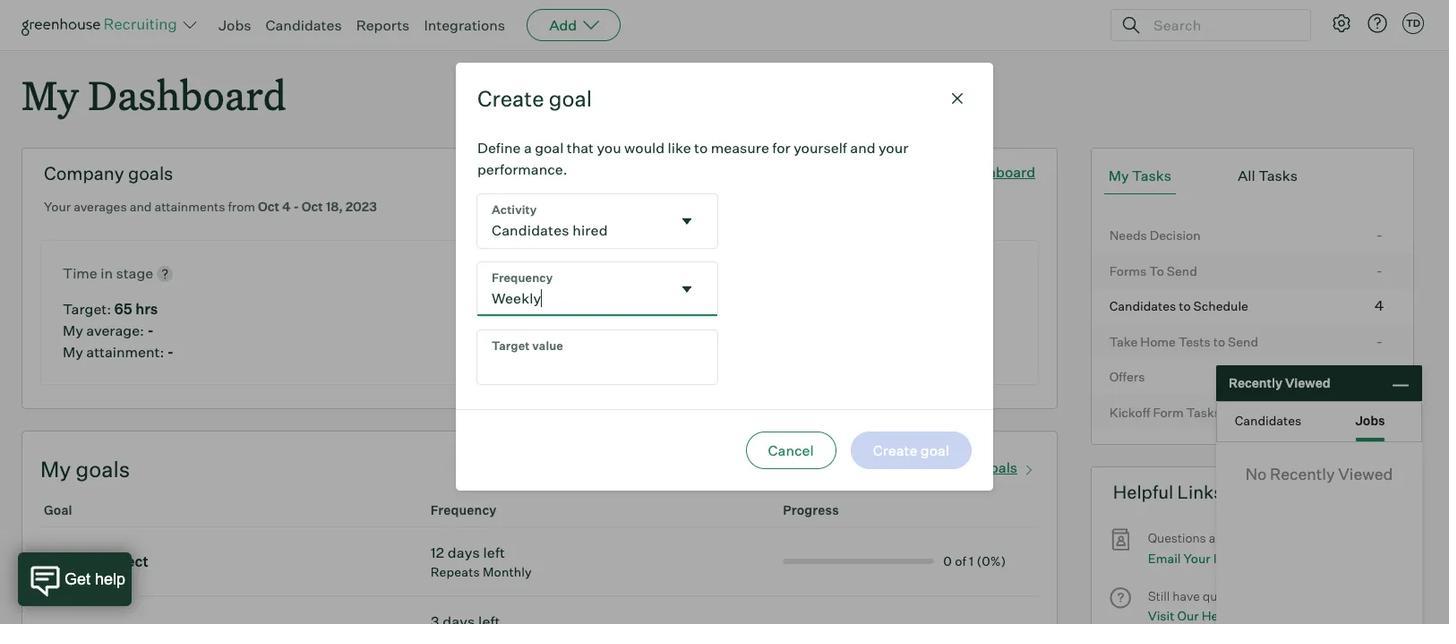 Task type: vqa. For each thing, say whether or not it's contained in the screenshot.
recently
yes



Task type: locate. For each thing, give the bounding box(es) containing it.
your
[[44, 199, 71, 214], [1184, 551, 1211, 566]]

in
[[101, 264, 113, 282]]

12 days left repeats monthly
[[431, 544, 532, 580]]

jobs up 'no recently viewed'
[[1356, 413, 1386, 428]]

form
[[1154, 405, 1184, 420]]

1 horizontal spatial your
[[1184, 551, 1211, 566]]

send up 'offers' link
[[1229, 334, 1259, 349]]

add inside popup button
[[549, 16, 577, 34]]

questions about jobs or permissions? email your in-house contacts
[[1149, 531, 1364, 566]]

contacts
[[1271, 551, 1324, 566]]

0 vertical spatial 4
[[282, 199, 291, 214]]

0 vertical spatial and
[[851, 139, 876, 157]]

to right "tests"
[[1214, 334, 1226, 349]]

0 horizontal spatial create
[[478, 85, 544, 112]]

progress bar
[[783, 559, 935, 564]]

cancel button
[[746, 432, 837, 469]]

to
[[1150, 263, 1165, 278]]

my
[[22, 68, 79, 121], [1109, 167, 1130, 185], [63, 321, 83, 339], [63, 343, 83, 361], [40, 456, 71, 483]]

oct left 18,
[[302, 199, 323, 214]]

1 horizontal spatial viewed
[[1339, 464, 1394, 484]]

create goal up a
[[478, 85, 592, 112]]

define
[[478, 139, 521, 157]]

have
[[1173, 589, 1201, 604]]

my tasks button
[[1105, 158, 1177, 195]]

0 vertical spatial see
[[903, 163, 929, 181]]

still
[[1149, 589, 1171, 604]]

for
[[773, 139, 791, 157]]

0 horizontal spatial viewed
[[1286, 376, 1331, 391]]

1 horizontal spatial candidates
[[1110, 299, 1177, 314]]

(0%)
[[977, 554, 1007, 569]]

questions
[[1149, 531, 1207, 546]]

1 oct from the left
[[258, 199, 280, 214]]

0 vertical spatial add
[[549, 16, 577, 34]]

send
[[1167, 263, 1198, 278], [1229, 334, 1259, 349]]

tasks up needs decision at the right top
[[1133, 167, 1172, 185]]

2 horizontal spatial tasks
[[1259, 167, 1298, 185]]

0 vertical spatial toggle flyout image
[[678, 212, 696, 230]]

1 vertical spatial candidates
[[1110, 299, 1177, 314]]

target: 65 hrs my average: - my attainment: -
[[63, 300, 174, 361]]

your down company
[[44, 199, 71, 214]]

1 vertical spatial create goal
[[840, 458, 916, 476]]

dashboard
[[88, 68, 286, 121]]

0 vertical spatial send
[[1167, 263, 1198, 278]]

create goal right cancel
[[840, 458, 916, 476]]

see goal dashboard link
[[903, 163, 1036, 181]]

visit
[[1149, 609, 1175, 624]]

measure
[[711, 139, 770, 157]]

0 horizontal spatial send
[[1167, 263, 1198, 278]]

to up take home tests to send
[[1180, 299, 1191, 314]]

1 left prospect
[[76, 553, 82, 571]]

12
[[431, 544, 445, 562]]

0 vertical spatial viewed
[[1286, 376, 1331, 391]]

integrations
[[424, 16, 506, 34]]

that
[[567, 139, 594, 157]]

and inside define a goal that you would like to measure for yourself and your performance.
[[851, 139, 876, 157]]

None field
[[478, 194, 718, 248], [478, 262, 718, 316], [478, 194, 718, 248], [478, 262, 718, 316]]

yourself
[[794, 139, 848, 157]]

1 vertical spatial recently
[[1271, 464, 1336, 484]]

to
[[695, 139, 708, 157], [1180, 299, 1191, 314], [1214, 334, 1226, 349]]

tab list
[[1105, 158, 1401, 195]]

1 vertical spatial viewed
[[1339, 464, 1394, 484]]

your inside 'questions about jobs or permissions? email your in-house contacts'
[[1184, 551, 1211, 566]]

2 horizontal spatial to
[[1214, 334, 1226, 349]]

your left in-
[[1184, 551, 1211, 566]]

1 vertical spatial your
[[1184, 551, 1211, 566]]

0 horizontal spatial add
[[44, 553, 73, 571]]

0 vertical spatial create goal
[[478, 85, 592, 112]]

goal left all
[[887, 458, 916, 476]]

0 horizontal spatial tasks
[[1133, 167, 1172, 185]]

0 vertical spatial create
[[478, 85, 544, 112]]

see down your
[[903, 163, 929, 181]]

averages
[[74, 199, 127, 214]]

see goal dashboard
[[903, 163, 1036, 181]]

helpful
[[1114, 481, 1174, 504]]

still have questions? visit our help center
[[1149, 589, 1272, 624]]

your averages and attainments from oct 4 - oct 18, 2023
[[44, 199, 377, 214]]

1 vertical spatial add
[[44, 553, 73, 571]]

jobs left candidates link
[[219, 16, 251, 34]]

1 vertical spatial to
[[1180, 299, 1191, 314]]

tests
[[1179, 334, 1211, 349]]

my inside button
[[1109, 167, 1130, 185]]

company goals
[[44, 162, 173, 185]]

create
[[478, 85, 544, 112], [840, 458, 884, 476]]

1
[[76, 553, 82, 571], [970, 554, 974, 569]]

candidates for candidates to schedule
[[1110, 299, 1177, 314]]

oct right from
[[258, 199, 280, 214]]

tasks inside button
[[1259, 167, 1298, 185]]

create right cancel
[[840, 458, 884, 476]]

goal inside define a goal that you would like to measure for yourself and your performance.
[[535, 139, 564, 157]]

1 horizontal spatial create goal
[[840, 458, 916, 476]]

1 horizontal spatial and
[[851, 139, 876, 157]]

None text field
[[478, 194, 671, 248]]

18,
[[326, 199, 343, 214]]

-
[[293, 199, 299, 214], [1377, 226, 1383, 244], [1377, 261, 1383, 279], [147, 321, 154, 339], [1377, 332, 1383, 350], [167, 343, 174, 361], [1377, 403, 1383, 421]]

attainments
[[154, 199, 225, 214]]

configure image
[[1332, 13, 1353, 34]]

all
[[963, 458, 979, 476]]

create goal link
[[840, 458, 935, 476]]

1 horizontal spatial send
[[1229, 334, 1259, 349]]

monthly
[[483, 564, 532, 580]]

tasks
[[1133, 167, 1172, 185], [1259, 167, 1298, 185], [1187, 405, 1221, 420]]

1 vertical spatial toggle flyout image
[[678, 280, 696, 298]]

goal
[[549, 85, 592, 112], [535, 139, 564, 157], [932, 163, 961, 181], [887, 458, 916, 476]]

greenhouse recruiting image
[[22, 14, 183, 36]]

tasks right all
[[1259, 167, 1298, 185]]

recently down take home tests to send
[[1229, 376, 1283, 391]]

my tasks
[[1109, 167, 1172, 185]]

1 horizontal spatial oct
[[302, 199, 323, 214]]

1 horizontal spatial 1
[[970, 554, 974, 569]]

1 vertical spatial see
[[935, 458, 960, 476]]

None number field
[[478, 330, 718, 384]]

0 vertical spatial to
[[695, 139, 708, 157]]

progress
[[783, 502, 840, 518]]

0 vertical spatial candidates
[[266, 16, 342, 34]]

1 horizontal spatial jobs
[[1356, 413, 1386, 428]]

candidates down forms to send
[[1110, 299, 1177, 314]]

see for see goal dashboard
[[903, 163, 929, 181]]

reports link
[[356, 16, 410, 34]]

goal right a
[[535, 139, 564, 157]]

tasks inside button
[[1133, 167, 1172, 185]]

stage
[[116, 264, 153, 282]]

1 vertical spatial and
[[130, 199, 152, 214]]

1 right of
[[970, 554, 974, 569]]

all
[[1238, 167, 1256, 185]]

see left all
[[935, 458, 960, 476]]

email your in-house contacts link
[[1149, 549, 1324, 569]]

recently right no
[[1271, 464, 1336, 484]]

1 vertical spatial send
[[1229, 334, 1259, 349]]

0 horizontal spatial candidates
[[266, 16, 342, 34]]

0 vertical spatial your
[[44, 199, 71, 214]]

jobs
[[219, 16, 251, 34], [1356, 413, 1386, 428]]

add for add 1 prospect
[[44, 553, 73, 571]]

1 horizontal spatial add
[[549, 16, 577, 34]]

0 horizontal spatial oct
[[258, 199, 280, 214]]

schedule
[[1194, 299, 1249, 314]]

0 horizontal spatial create goal
[[478, 85, 592, 112]]

Search text field
[[1150, 12, 1295, 38]]

recently
[[1229, 376, 1283, 391], [1271, 464, 1336, 484]]

2 vertical spatial to
[[1214, 334, 1226, 349]]

create up define
[[478, 85, 544, 112]]

and right 'averages'
[[130, 199, 152, 214]]

see
[[903, 163, 929, 181], [935, 458, 960, 476]]

0 horizontal spatial see
[[903, 163, 929, 181]]

create goal
[[478, 85, 592, 112], [840, 458, 916, 476]]

recently viewed
[[1229, 376, 1331, 391]]

and left your
[[851, 139, 876, 157]]

performance.
[[478, 160, 568, 178]]

tasks right the form
[[1187, 405, 1221, 420]]

tab list containing my tasks
[[1105, 158, 1401, 195]]

take home tests to send
[[1110, 334, 1259, 349]]

None text field
[[478, 262, 671, 316]]

and
[[851, 139, 876, 157], [130, 199, 152, 214]]

1 horizontal spatial 4
[[1375, 297, 1385, 315]]

0 horizontal spatial 1
[[76, 553, 82, 571]]

to right like
[[695, 139, 708, 157]]

0 horizontal spatial to
[[695, 139, 708, 157]]

candidates right jobs link
[[266, 16, 342, 34]]

send right to
[[1167, 263, 1198, 278]]

time in
[[63, 264, 116, 282]]

prospect
[[85, 553, 149, 571]]

1 horizontal spatial create
[[840, 458, 884, 476]]

1 horizontal spatial see
[[935, 458, 960, 476]]

0 horizontal spatial your
[[44, 199, 71, 214]]

offers
[[1110, 369, 1146, 385]]

forms
[[1110, 263, 1147, 278]]

0 vertical spatial jobs
[[219, 16, 251, 34]]

toggle flyout image
[[678, 212, 696, 230], [678, 280, 696, 298]]

0 horizontal spatial jobs
[[219, 16, 251, 34]]

4
[[282, 199, 291, 214], [1375, 297, 1385, 315]]

see all goals
[[935, 458, 1018, 476]]



Task type: describe. For each thing, give the bounding box(es) containing it.
td button
[[1400, 9, 1428, 38]]

add for add
[[549, 16, 577, 34]]

help
[[1202, 609, 1230, 624]]

0 horizontal spatial and
[[130, 199, 152, 214]]

0
[[944, 554, 953, 569]]

my for goals
[[40, 456, 71, 483]]

to inside define a goal that you would like to measure for yourself and your performance.
[[695, 139, 708, 157]]

helpful links
[[1114, 481, 1224, 504]]

target:
[[63, 300, 111, 318]]

days
[[448, 544, 480, 562]]

1 horizontal spatial tasks
[[1187, 405, 1221, 420]]

hrs
[[135, 300, 158, 318]]

email
[[1149, 551, 1181, 566]]

candidates to schedule
[[1110, 299, 1249, 314]]

kickoff
[[1110, 405, 1151, 420]]

decision
[[1150, 228, 1201, 243]]

define a goal that you would like to measure for yourself and your performance.
[[478, 139, 909, 178]]

take
[[1110, 334, 1138, 349]]

of
[[955, 554, 967, 569]]

cancel
[[769, 442, 814, 459]]

1 vertical spatial create
[[840, 458, 884, 476]]

center
[[1233, 609, 1272, 624]]

permissions?
[[1287, 531, 1364, 546]]

repeats
[[431, 564, 480, 580]]

frequency
[[431, 502, 497, 518]]

goal
[[44, 502, 72, 518]]

2023
[[346, 199, 377, 214]]

my goals
[[40, 456, 130, 483]]

goals for my goals
[[76, 456, 130, 483]]

your
[[879, 139, 909, 157]]

candidates for candidates
[[266, 16, 342, 34]]

1 vertical spatial 4
[[1375, 297, 1385, 315]]

add button
[[527, 9, 621, 41]]

all tasks
[[1238, 167, 1298, 185]]

add 1 prospect
[[44, 553, 149, 571]]

links
[[1178, 481, 1224, 504]]

needs decision
[[1110, 228, 1201, 243]]

see all goals link
[[935, 455, 1040, 476]]

my for dashboard
[[22, 68, 79, 121]]

visit our help center link
[[1149, 607, 1272, 625]]

tasks for all tasks
[[1259, 167, 1298, 185]]

you
[[597, 139, 622, 157]]

goals for company goals
[[128, 162, 173, 185]]

forms to send
[[1110, 263, 1198, 278]]

time
[[63, 264, 97, 282]]

a
[[524, 139, 532, 157]]

house
[[1230, 551, 1268, 566]]

1 vertical spatial jobs
[[1356, 413, 1386, 428]]

my dashboard
[[22, 68, 286, 121]]

our
[[1178, 609, 1200, 624]]

2 oct from the left
[[302, 199, 323, 214]]

goal up that
[[549, 85, 592, 112]]

td button
[[1403, 13, 1425, 34]]

1 toggle flyout image from the top
[[678, 212, 696, 230]]

questions?
[[1203, 589, 1267, 604]]

dashboard
[[964, 163, 1036, 181]]

or
[[1272, 531, 1284, 546]]

my for tasks
[[1109, 167, 1130, 185]]

goal left the dashboard
[[932, 163, 961, 181]]

tasks for my tasks
[[1133, 167, 1172, 185]]

company
[[44, 162, 124, 185]]

from
[[228, 199, 255, 214]]

jobs
[[1246, 531, 1270, 546]]

0 horizontal spatial 4
[[282, 199, 291, 214]]

needs
[[1110, 228, 1148, 243]]

2 toggle flyout image from the top
[[678, 280, 696, 298]]

kickoff form tasks
[[1110, 405, 1221, 420]]

home
[[1141, 334, 1176, 349]]

all tasks button
[[1234, 158, 1303, 195]]

no
[[1246, 464, 1267, 484]]

attainment:
[[86, 343, 164, 361]]

left
[[483, 544, 506, 562]]

like
[[668, 139, 691, 157]]

0 vertical spatial recently
[[1229, 376, 1283, 391]]

td
[[1407, 17, 1421, 30]]

offers link
[[1092, 360, 1414, 395]]

would
[[625, 139, 665, 157]]

65
[[114, 300, 132, 318]]

1 horizontal spatial to
[[1180, 299, 1191, 314]]

close modal icon image
[[947, 88, 969, 109]]

no recently viewed
[[1246, 464, 1394, 484]]

integrations link
[[424, 16, 506, 34]]

see for see all goals
[[935, 458, 960, 476]]



